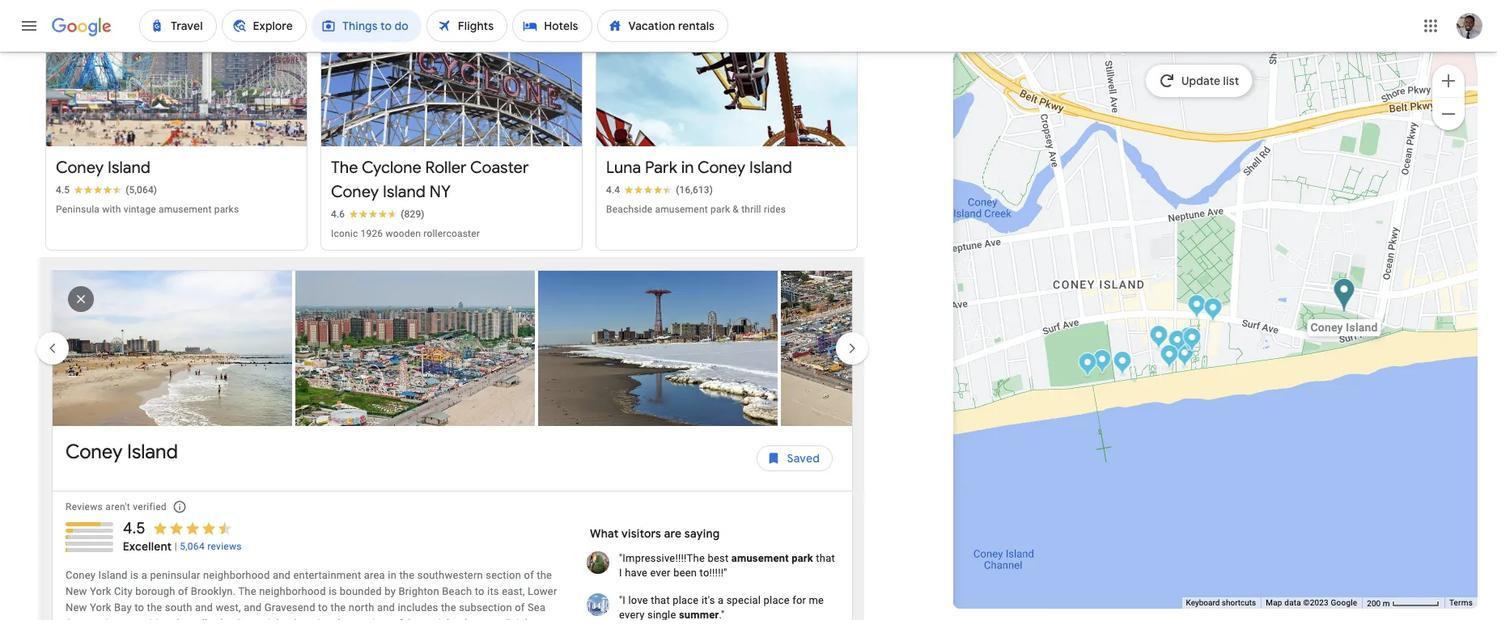 Task type: describe. For each thing, give the bounding box(es) containing it.
1 vertical spatial neighborhood
[[259, 586, 326, 599]]

visitors
[[622, 527, 662, 542]]

close detail image
[[62, 280, 100, 319]]

"impressive!!!!the best amusement park
[[619, 553, 814, 565]]

keyboard shortcuts
[[1187, 599, 1257, 608]]

the cyclone roller coaster coney island ny
[[331, 158, 529, 203]]

island down beach
[[438, 619, 468, 621]]

have
[[625, 568, 648, 580]]

5,064 reviews link
[[180, 541, 242, 554]]

(829)
[[401, 209, 425, 221]]

sea
[[528, 603, 546, 615]]

the up "more"
[[147, 603, 162, 615]]

saying
[[685, 527, 720, 542]]

3 list item from the left
[[538, 272, 781, 427]]

beachside amusement park & thrill rides
[[606, 204, 786, 216]]

2 york from the top
[[90, 603, 111, 615]]

the inside 'coney island is a peninsular neighborhood and entertainment area in the southwestern section of the new york city borough of brooklyn. the neighborhood is bounded by brighton beach to its east, lower new york bay to the south and west, and gravesend to the north and includes the subsection of sea gate on its west. more broadly, the coney island peninsula consists of coney island proper, brigh'
[[238, 586, 257, 599]]

island up verified
[[127, 441, 178, 465]]

and up broadly,
[[195, 603, 213, 615]]

map data ©2023 google
[[1266, 599, 1358, 608]]

aren't
[[106, 502, 130, 514]]

excellent | 5,064 reviews
[[123, 540, 242, 555]]

single
[[648, 610, 676, 621]]

of down the includes on the left bottom of page
[[393, 619, 403, 621]]

it's
[[702, 595, 715, 608]]

roller
[[425, 158, 467, 178]]

update
[[1182, 74, 1221, 88]]

me
[[809, 595, 824, 608]]

keyboard shortcuts button
[[1187, 598, 1257, 610]]

broadly,
[[177, 619, 214, 621]]

200 m
[[1368, 600, 1392, 608]]

the up peninsula
[[331, 603, 346, 615]]

parks
[[214, 204, 239, 216]]

the up brighton
[[399, 570, 415, 582]]

gate
[[66, 619, 88, 621]]

brooklyn.
[[191, 586, 236, 599]]

coney up reviews
[[66, 441, 123, 465]]

rollercoaster
[[424, 229, 480, 240]]

1 horizontal spatial amusement
[[655, 204, 708, 216]]

luna park in coney island image
[[1188, 294, 1207, 321]]

200
[[1368, 600, 1381, 608]]

update list
[[1182, 74, 1240, 88]]

1926
[[361, 229, 383, 240]]

on
[[91, 619, 103, 621]]

by
[[385, 586, 396, 599]]

2 list item from the left
[[277, 272, 553, 427]]

"i love that place it's a special place for me every single link
[[619, 595, 824, 621]]

with
[[102, 204, 121, 216]]

deno's wonder wheel amusement park image
[[1176, 343, 1195, 370]]

4.6
[[331, 209, 345, 221]]

and down by
[[377, 603, 395, 615]]

map
[[1266, 599, 1283, 608]]

special
[[727, 595, 761, 608]]

coney island is a peninsular neighborhood and entertainment area in the southwestern section of the new york city borough of brooklyn. the neighborhood is bounded by brighton beach to its east, lower new york bay to the south and west, and gravesend to the north and includes the subsection of sea gate on its west. more broadly, the coney island peninsula consists of coney island proper, brigh
[[66, 570, 557, 621]]

coney up 4.5 out of 5 stars from 5,064 reviews image
[[56, 158, 104, 178]]

reviews
[[66, 502, 103, 514]]

0 vertical spatial neighborhood
[[203, 570, 270, 582]]

5,064
[[180, 542, 205, 553]]

best
[[708, 553, 729, 565]]

2 new from the top
[[66, 603, 87, 615]]

saved button
[[757, 440, 833, 479]]

ny
[[430, 182, 451, 203]]

1 horizontal spatial is
[[329, 586, 337, 599]]

that inside that i have ever been to!!!!!"
[[816, 553, 835, 565]]

thrill
[[742, 204, 762, 216]]

4.4 out of 5 stars from 16,613 reviews image
[[606, 184, 713, 197]]

200 m button
[[1363, 598, 1445, 610]]

steeplechase park image
[[1093, 349, 1112, 376]]

&
[[733, 204, 739, 216]]

0 horizontal spatial park
[[711, 204, 730, 216]]

iconic 1926 wooden rollercoaster
[[331, 229, 480, 240]]

proper,
[[470, 619, 503, 621]]

4 list item from the left
[[781, 272, 1024, 427]]

island down gravesend
[[268, 619, 297, 621]]

©2023
[[1304, 599, 1329, 608]]

gravesend
[[265, 603, 316, 615]]

what
[[590, 527, 619, 542]]

luna park in coney island
[[606, 158, 792, 178]]

data
[[1285, 599, 1302, 608]]

zoom in map image
[[1439, 71, 1459, 90]]

previous image
[[33, 330, 72, 369]]

0 vertical spatial coney island
[[56, 158, 151, 178]]

love
[[629, 595, 648, 608]]

more
[[149, 619, 174, 621]]

city
[[114, 586, 133, 599]]

tony's express image
[[1114, 351, 1132, 378]]

lower
[[528, 586, 557, 599]]

i
[[619, 568, 622, 580]]

4.5 for 4.5 out of 5 stars from 5,064 reviews image
[[56, 185, 70, 196]]

island up rides
[[750, 158, 792, 178]]

a inside "i love that place it's a special place for me every single
[[718, 595, 724, 608]]

4.4
[[606, 185, 620, 196]]

park
[[645, 158, 678, 178]]

parachute jump image
[[1079, 353, 1097, 379]]

0 horizontal spatial amusement
[[159, 204, 212, 216]]

are
[[664, 527, 682, 542]]

what visitors are saying
[[590, 527, 720, 542]]

0 vertical spatial its
[[487, 586, 499, 599]]

the inside the cyclone roller coaster coney island ny
[[331, 158, 358, 178]]

"i
[[619, 595, 626, 608]]

bounded
[[340, 586, 382, 599]]

island inside the cyclone roller coaster coney island ny
[[383, 182, 426, 203]]

every
[[619, 610, 645, 621]]

the up lower at the left
[[537, 570, 552, 582]]

m
[[1383, 600, 1390, 608]]

includes
[[398, 603, 438, 615]]

main menu image
[[19, 16, 39, 36]]

coney up gate
[[66, 570, 96, 582]]

been
[[674, 568, 697, 580]]

cyclone
[[362, 158, 422, 178]]

(16,613)
[[676, 185, 713, 196]]

coney island image
[[1334, 278, 1356, 315]]

"i love that place it's a special place for me every single
[[619, 595, 824, 621]]

coney down the includes on the left bottom of page
[[406, 619, 436, 621]]

for
[[793, 595, 806, 608]]



Task type: vqa. For each thing, say whether or not it's contained in the screenshot.
text field
no



Task type: locate. For each thing, give the bounding box(es) containing it.
its up subsection
[[487, 586, 499, 599]]

to up peninsula
[[318, 603, 328, 615]]

new
[[66, 586, 87, 599], [66, 603, 87, 615]]

(5,064)
[[126, 185, 157, 196]]

vintage
[[124, 204, 156, 216]]

place left the "it's"
[[673, 595, 699, 608]]

2 horizontal spatial to
[[475, 586, 485, 599]]

0 horizontal spatial to
[[135, 603, 144, 615]]

4.5 up peninsula
[[56, 185, 70, 196]]

0 horizontal spatial that
[[651, 595, 670, 608]]

1 new from the top
[[66, 586, 87, 599]]

0 vertical spatial park
[[711, 204, 730, 216]]

that i have ever been to!!!!!"
[[619, 553, 835, 580]]

to!!!!!"
[[700, 568, 728, 580]]

and right west,
[[244, 603, 262, 615]]

update list button
[[1147, 65, 1253, 97]]

of up south
[[178, 586, 188, 599]]

the
[[331, 158, 358, 178], [238, 586, 257, 599]]

1 vertical spatial park
[[792, 553, 814, 565]]

map region
[[925, 0, 1498, 621]]

0 vertical spatial the
[[331, 158, 358, 178]]

|
[[175, 542, 177, 553]]

1 vertical spatial that
[[651, 595, 670, 608]]

peninsula with vintage amusement parks
[[56, 204, 239, 216]]

its
[[487, 586, 499, 599], [106, 619, 118, 621]]

1 vertical spatial is
[[329, 586, 337, 599]]

the up west,
[[238, 586, 257, 599]]

0 vertical spatial york
[[90, 586, 111, 599]]

4.5 up excellent
[[123, 519, 145, 540]]

0 horizontal spatial 4.5
[[56, 185, 70, 196]]

the down beach
[[441, 603, 456, 615]]

4.5
[[56, 185, 70, 196], [123, 519, 145, 540]]

next image
[[833, 330, 872, 369]]

0 horizontal spatial in
[[388, 570, 397, 582]]

island up city
[[98, 570, 128, 582]]

subsection
[[459, 603, 512, 615]]

amusement down (16,613)
[[655, 204, 708, 216]]

its right the on
[[106, 619, 118, 621]]

1 horizontal spatial the
[[331, 158, 358, 178]]

0 horizontal spatial a
[[141, 570, 147, 582]]

a up borough
[[141, 570, 147, 582]]

reviews aren't verified
[[66, 502, 167, 514]]

peninsula
[[56, 204, 100, 216]]

0 vertical spatial is
[[130, 570, 139, 582]]

coney
[[56, 158, 104, 178], [698, 158, 746, 178], [331, 182, 379, 203], [66, 441, 123, 465], [66, 570, 96, 582], [235, 619, 265, 621], [406, 619, 436, 621]]

the
[[399, 570, 415, 582], [537, 570, 552, 582], [147, 603, 162, 615], [331, 603, 346, 615], [441, 603, 456, 615], [217, 619, 232, 621]]

zoom out map image
[[1439, 104, 1459, 123]]

southwestern
[[418, 570, 483, 582]]

borough
[[135, 586, 175, 599]]

is down entertainment
[[329, 586, 337, 599]]

neighborhood up gravesend
[[259, 586, 326, 599]]

coney island history project image
[[1169, 330, 1187, 357]]

coney up 4.6
[[331, 182, 379, 203]]

4.5 for 4.5 out of 5 stars from 5,064 reviews. excellent. element at left bottom
[[123, 519, 145, 540]]

0 vertical spatial new
[[66, 586, 87, 599]]

island up the (5,064)
[[108, 158, 151, 178]]

reviews aren't verified image
[[160, 489, 199, 527]]

amusement
[[159, 204, 212, 216], [655, 204, 708, 216], [732, 553, 789, 565]]

coney island element
[[66, 440, 178, 479]]

4.5 out of 5 stars from 5,064 reviews image
[[56, 184, 157, 197]]

1 horizontal spatial to
[[318, 603, 328, 615]]

1 vertical spatial a
[[718, 595, 724, 608]]

1 horizontal spatial a
[[718, 595, 724, 608]]

0 vertical spatial that
[[816, 553, 835, 565]]

shortcuts
[[1222, 599, 1257, 608]]

that inside "i love that place it's a special place for me every single
[[651, 595, 670, 608]]

0 horizontal spatial is
[[130, 570, 139, 582]]

reviews
[[207, 542, 242, 553]]

coney island up 4.5 out of 5 stars from 5,064 reviews image
[[56, 158, 151, 178]]

0 vertical spatial a
[[141, 570, 147, 582]]

1 vertical spatial new
[[66, 603, 87, 615]]

4.5 out of 5 stars from 5,064 reviews. excellent. element
[[123, 519, 242, 556]]

1 york from the top
[[90, 586, 111, 599]]

spook a rama image
[[1180, 327, 1199, 353]]

4.5 inside 4.5 out of 5 stars from 5,064 reviews. excellent. element
[[123, 519, 145, 540]]

wooden
[[386, 229, 421, 240]]

beach
[[442, 586, 472, 599]]

york up the on
[[90, 603, 111, 615]]

amusement right best
[[732, 553, 789, 565]]

amusement left 'parks'
[[159, 204, 212, 216]]

4.6 out of 5 stars from 829 reviews image
[[331, 208, 425, 221]]

park up "for"
[[792, 553, 814, 565]]

1 horizontal spatial that
[[816, 553, 835, 565]]

coney inside the cyclone roller coaster coney island ny
[[331, 182, 379, 203]]

consists
[[349, 619, 390, 621]]

soarin' eagle image
[[1150, 325, 1169, 352]]

coney island up the aren't
[[66, 441, 178, 465]]

is up city
[[130, 570, 139, 582]]

west.
[[120, 619, 146, 621]]

scream zone at luna park in coney island image
[[1161, 344, 1179, 371]]

1 vertical spatial its
[[106, 619, 118, 621]]

google
[[1331, 599, 1358, 608]]

list
[[53, 272, 1024, 443]]

1 horizontal spatial 4.5
[[123, 519, 145, 540]]

0 vertical spatial in
[[681, 158, 694, 178]]

2 place from the left
[[764, 595, 790, 608]]

and up gravesend
[[273, 570, 291, 582]]

a right the "it's"
[[718, 595, 724, 608]]

of left sea
[[515, 603, 525, 615]]

in inside 'coney island is a peninsular neighborhood and entertainment area in the southwestern section of the new york city borough of brooklyn. the neighborhood is bounded by brighton beach to its east, lower new york bay to the south and west, and gravesend to the north and includes the subsection of sea gate on its west. more broadly, the coney island peninsula consists of coney island proper, brigh'
[[388, 570, 397, 582]]

luna
[[606, 158, 641, 178]]

of up lower at the left
[[524, 570, 534, 582]]

the down west,
[[217, 619, 232, 621]]

bay
[[114, 603, 132, 615]]

to up west.
[[135, 603, 144, 615]]

2 horizontal spatial amusement
[[732, 553, 789, 565]]

1 vertical spatial 4.5
[[123, 519, 145, 540]]

island up (829) on the top of page
[[383, 182, 426, 203]]

ever
[[651, 568, 671, 580]]

1 vertical spatial the
[[238, 586, 257, 599]]

1 horizontal spatial place
[[764, 595, 790, 608]]

east,
[[502, 586, 525, 599]]

the up 4.6
[[331, 158, 358, 178]]

section
[[486, 570, 521, 582]]

1 horizontal spatial its
[[487, 586, 499, 599]]

coney island
[[56, 158, 151, 178], [66, 441, 178, 465]]

circus coaster luna park image
[[1183, 327, 1202, 354]]

place left "for"
[[764, 595, 790, 608]]

south
[[165, 603, 192, 615]]

coney down west,
[[235, 619, 265, 621]]

north
[[349, 603, 374, 615]]

0 horizontal spatial the
[[238, 586, 257, 599]]

rides
[[764, 204, 786, 216]]

and
[[273, 570, 291, 582], [195, 603, 213, 615], [244, 603, 262, 615], [377, 603, 395, 615]]

that up single
[[651, 595, 670, 608]]

0 vertical spatial 4.5
[[56, 185, 70, 196]]

4.5 inside 4.5 out of 5 stars from 5,064 reviews image
[[56, 185, 70, 196]]

that
[[816, 553, 835, 565], [651, 595, 670, 608]]

area
[[364, 570, 385, 582]]

entertainment
[[293, 570, 361, 582]]

terms link
[[1450, 599, 1473, 608]]

a inside 'coney island is a peninsular neighborhood and entertainment area in the southwestern section of the new york city borough of brooklyn. the neighborhood is bounded by brighton beach to its east, lower new york bay to the south and west, and gravesend to the north and includes the subsection of sea gate on its west. more broadly, the coney island peninsula consists of coney island proper, brigh'
[[141, 570, 147, 582]]

island
[[108, 158, 151, 178], [750, 158, 792, 178], [383, 182, 426, 203], [127, 441, 178, 465], [98, 570, 128, 582], [268, 619, 297, 621], [438, 619, 468, 621]]

excellent
[[123, 540, 172, 555]]

1 place from the left
[[673, 595, 699, 608]]

park left '&' at the top of page
[[711, 204, 730, 216]]

in up by
[[388, 570, 397, 582]]

west,
[[216, 603, 241, 615]]

park
[[711, 204, 730, 216], [792, 553, 814, 565]]

the cyclone roller coaster coney island ny image
[[1204, 298, 1223, 324]]

1 horizontal spatial park
[[792, 553, 814, 565]]

terms
[[1450, 599, 1473, 608]]

1 horizontal spatial in
[[681, 158, 694, 178]]

is
[[130, 570, 139, 582], [329, 586, 337, 599]]

1 vertical spatial in
[[388, 570, 397, 582]]

brighton
[[399, 586, 439, 599]]

to
[[475, 586, 485, 599], [135, 603, 144, 615], [318, 603, 328, 615]]

"impressive!!!!the
[[619, 553, 705, 565]]

list item
[[53, 272, 296, 427], [277, 272, 553, 427], [538, 272, 781, 427], [781, 272, 1024, 427]]

keyboard
[[1187, 599, 1220, 608]]

neighborhood up the brooklyn.
[[203, 570, 270, 582]]

york left city
[[90, 586, 111, 599]]

0 horizontal spatial its
[[106, 619, 118, 621]]

1 vertical spatial coney island
[[66, 441, 178, 465]]

coney up (16,613)
[[698, 158, 746, 178]]

a
[[141, 570, 147, 582], [718, 595, 724, 608]]

beachside
[[606, 204, 653, 216]]

1 vertical spatial york
[[90, 603, 111, 615]]

iconic
[[331, 229, 358, 240]]

in up (16,613)
[[681, 158, 694, 178]]

of
[[524, 570, 534, 582], [178, 586, 188, 599], [515, 603, 525, 615], [393, 619, 403, 621]]

saved
[[787, 452, 820, 467]]

0 horizontal spatial place
[[673, 595, 699, 608]]

to up subsection
[[475, 586, 485, 599]]

that up me
[[816, 553, 835, 565]]

1 list item from the left
[[53, 272, 296, 427]]



